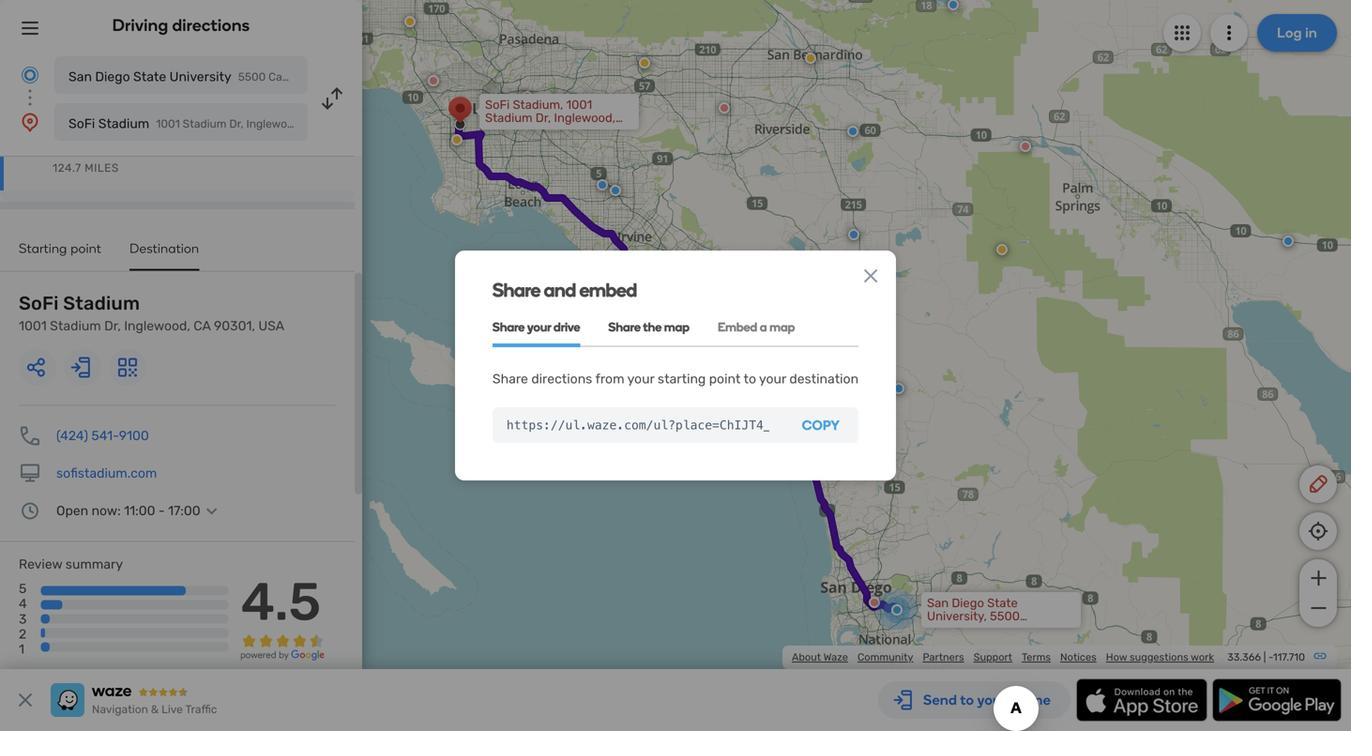 Task type: locate. For each thing, give the bounding box(es) containing it.
driving directions
[[112, 15, 250, 35]]

1 vertical spatial 1001
[[156, 117, 180, 130]]

0 vertical spatial 1001
[[566, 98, 592, 112]]

1 vertical spatial sofi
[[69, 116, 95, 131]]

share your drive link
[[493, 309, 581, 347]]

call image
[[19, 425, 41, 447]]

1 horizontal spatial -
[[1269, 651, 1274, 664]]

sofi inside sofi stadium, 1001 stadium dr, inglewood, ca 90301, usa
[[485, 98, 510, 112]]

inglewood,
[[554, 111, 616, 125], [246, 117, 303, 130], [124, 318, 190, 334]]

541-
[[91, 428, 119, 444]]

90301,
[[323, 117, 359, 130], [504, 124, 543, 138], [214, 318, 255, 334]]

map right the the
[[665, 320, 690, 335]]

0 horizontal spatial inglewood,
[[124, 318, 190, 334]]

x image
[[860, 265, 882, 287], [14, 689, 37, 712]]

sofi
[[485, 98, 510, 112], [69, 116, 95, 131], [19, 292, 59, 314]]

directions for driving
[[172, 15, 250, 35]]

sofi stadium, 1001 stadium dr, inglewood, ca 90301, usa
[[485, 98, 616, 138]]

computer image
[[19, 462, 41, 485]]

2 horizontal spatial 90301,
[[504, 124, 543, 138]]

share and embed
[[493, 279, 637, 301]]

your left drive
[[528, 320, 551, 335]]

sofi down starting point button
[[19, 292, 59, 314]]

traffic
[[185, 703, 217, 716]]

1001 down san diego state university
[[156, 117, 180, 130]]

0 horizontal spatial 1001
[[19, 318, 47, 334]]

map
[[665, 320, 690, 335], [770, 320, 795, 335]]

0 horizontal spatial ca
[[194, 318, 211, 334]]

map for embed a map
[[770, 320, 795, 335]]

share left the the
[[609, 320, 641, 335]]

5
[[19, 581, 27, 597]]

diego
[[95, 69, 130, 84]]

5 4 3 2 1
[[19, 581, 27, 657]]

map right a
[[770, 320, 795, 335]]

review summary
[[19, 557, 123, 572]]

open now: 11:00 - 17:00 button
[[56, 503, 223, 519]]

1 horizontal spatial x image
[[860, 265, 882, 287]]

None field
[[493, 407, 784, 443]]

share down share your drive link
[[493, 371, 528, 387]]

dr,
[[536, 111, 551, 125], [229, 117, 244, 130], [104, 318, 121, 334]]

directions
[[172, 15, 250, 35], [532, 371, 593, 387]]

share left drive
[[493, 320, 525, 335]]

ca inside sofi stadium, 1001 stadium dr, inglewood, ca 90301, usa
[[485, 124, 501, 138]]

2 horizontal spatial sofi
[[485, 98, 510, 112]]

ca
[[306, 117, 321, 130], [485, 124, 501, 138], [194, 318, 211, 334]]

stadium
[[485, 111, 533, 125], [98, 116, 149, 131], [183, 117, 227, 130], [63, 292, 140, 314], [50, 318, 101, 334]]

0 vertical spatial point
[[71, 240, 101, 256]]

university
[[170, 69, 232, 84]]

share directions from your starting point to your destination
[[493, 371, 859, 387]]

2 horizontal spatial inglewood,
[[554, 111, 616, 125]]

1 vertical spatial point
[[709, 371, 741, 387]]

2 horizontal spatial your
[[759, 371, 787, 387]]

0 horizontal spatial your
[[528, 320, 551, 335]]

directions for share
[[532, 371, 593, 387]]

directions up 'university' in the left of the page
[[172, 15, 250, 35]]

0 horizontal spatial sofi
[[19, 292, 59, 314]]

1 horizontal spatial point
[[709, 371, 741, 387]]

2 horizontal spatial dr,
[[536, 111, 551, 125]]

4
[[19, 596, 27, 612]]

share
[[493, 279, 541, 301], [493, 320, 525, 335], [609, 320, 641, 335], [493, 371, 528, 387]]

to
[[744, 371, 757, 387]]

1 vertical spatial sofi stadium 1001 stadium dr, inglewood, ca 90301, usa
[[19, 292, 285, 334]]

embed a map link
[[718, 309, 795, 347]]

1 horizontal spatial inglewood,
[[246, 117, 303, 130]]

0 vertical spatial x image
[[860, 265, 882, 287]]

0 horizontal spatial directions
[[172, 15, 250, 35]]

- right 11:00
[[159, 503, 165, 519]]

sofi stadium 1001 stadium dr, inglewood, ca 90301, usa
[[69, 116, 384, 131], [19, 292, 285, 334]]

1001
[[566, 98, 592, 112], [156, 117, 180, 130], [19, 318, 47, 334]]

-
[[159, 503, 165, 519], [1269, 651, 1274, 664]]

0 vertical spatial -
[[159, 503, 165, 519]]

the
[[643, 320, 662, 335]]

2 horizontal spatial usa
[[545, 124, 570, 138]]

share for share your drive
[[493, 320, 525, 335]]

your right "from"
[[628, 371, 655, 387]]

your right to
[[759, 371, 787, 387]]

1001 down starting point button
[[19, 318, 47, 334]]

4.5
[[241, 571, 321, 633]]

1 vertical spatial x image
[[14, 689, 37, 712]]

point right starting
[[71, 240, 101, 256]]

clock image
[[19, 500, 41, 522]]

sofi stadium 1001 stadium dr, inglewood, ca 90301, usa down destination button
[[19, 292, 285, 334]]

point left to
[[709, 371, 741, 387]]

sofi up 124.7 miles
[[69, 116, 95, 131]]

how
[[1106, 651, 1128, 664]]

0 horizontal spatial map
[[665, 320, 690, 335]]

state
[[133, 69, 166, 84]]

0 horizontal spatial -
[[159, 503, 165, 519]]

1001 right stadium,
[[566, 98, 592, 112]]

share up share your drive
[[493, 279, 541, 301]]

support
[[974, 651, 1013, 664]]

a
[[760, 320, 767, 335]]

sofi stadium 1001 stadium dr, inglewood, ca 90301, usa down 'university' in the left of the page
[[69, 116, 384, 131]]

1
[[19, 642, 24, 657]]

chevron down image
[[201, 504, 223, 519]]

2 vertical spatial 1001
[[19, 318, 47, 334]]

point
[[71, 240, 101, 256], [709, 371, 741, 387]]

17:00
[[168, 503, 201, 519]]

partners
[[923, 651, 965, 664]]

0 vertical spatial sofi
[[485, 98, 510, 112]]

117.710
[[1274, 651, 1306, 664]]

sofistadium.com link
[[56, 466, 157, 481]]

share for share the map
[[609, 320, 641, 335]]

your
[[528, 320, 551, 335], [628, 371, 655, 387], [759, 371, 787, 387]]

share the map
[[609, 320, 690, 335]]

how suggestions work link
[[1106, 651, 1215, 664]]

1 horizontal spatial map
[[770, 320, 795, 335]]

&
[[151, 703, 159, 716]]

usa inside sofi stadium, 1001 stadium dr, inglewood, ca 90301, usa
[[545, 124, 570, 138]]

share for share and embed
[[493, 279, 541, 301]]

1 vertical spatial directions
[[532, 371, 593, 387]]

pencil image
[[1308, 473, 1330, 496]]

1 horizontal spatial dr,
[[229, 117, 244, 130]]

2 horizontal spatial 1001
[[566, 98, 592, 112]]

0 horizontal spatial x image
[[14, 689, 37, 712]]

0 vertical spatial directions
[[172, 15, 250, 35]]

review
[[19, 557, 62, 572]]

terms
[[1022, 651, 1051, 664]]

- right |
[[1269, 651, 1274, 664]]

0 horizontal spatial point
[[71, 240, 101, 256]]

support link
[[974, 651, 1013, 664]]

9100
[[119, 428, 149, 444]]

1001 inside sofi stadium, 1001 stadium dr, inglewood, ca 90301, usa
[[566, 98, 592, 112]]

1 horizontal spatial directions
[[532, 371, 593, 387]]

sofi left stadium,
[[485, 98, 510, 112]]

starting
[[658, 371, 706, 387]]

2 horizontal spatial ca
[[485, 124, 501, 138]]

0 horizontal spatial dr,
[[104, 318, 121, 334]]

san diego state university button
[[54, 56, 308, 94]]

notices link
[[1061, 651, 1097, 664]]

zoom in image
[[1307, 567, 1331, 589]]

2 map from the left
[[770, 320, 795, 335]]

directions left "from"
[[532, 371, 593, 387]]

destination
[[790, 371, 859, 387]]

1 map from the left
[[665, 320, 690, 335]]



Task type: describe. For each thing, give the bounding box(es) containing it.
starting
[[19, 240, 67, 256]]

(424) 541-9100 link
[[56, 428, 149, 444]]

embed
[[718, 320, 758, 335]]

navigation & live traffic
[[92, 703, 217, 716]]

about waze link
[[792, 651, 849, 664]]

driving
[[112, 15, 168, 35]]

1 horizontal spatial your
[[628, 371, 655, 387]]

share your drive
[[493, 320, 581, 335]]

90301, inside sofi stadium, 1001 stadium dr, inglewood, ca 90301, usa
[[504, 124, 543, 138]]

share the map link
[[609, 309, 690, 347]]

from
[[596, 371, 625, 387]]

inglewood, inside sofi stadium, 1001 stadium dr, inglewood, ca 90301, usa
[[554, 111, 616, 125]]

drive
[[554, 320, 581, 335]]

navigation
[[92, 703, 148, 716]]

about
[[792, 651, 821, 664]]

embed a map
[[718, 320, 795, 335]]

work
[[1191, 651, 1215, 664]]

san
[[69, 69, 92, 84]]

1 horizontal spatial 1001
[[156, 117, 180, 130]]

open
[[56, 503, 88, 519]]

zoom out image
[[1307, 597, 1331, 620]]

33.366 | -117.710
[[1228, 651, 1306, 664]]

destination
[[130, 240, 199, 256]]

starting point button
[[19, 240, 101, 269]]

copy button
[[784, 407, 859, 443]]

124.7 miles
[[53, 161, 119, 175]]

dr, inside sofi stadium, 1001 stadium dr, inglewood, ca 90301, usa
[[536, 111, 551, 125]]

1 horizontal spatial sofi
[[69, 116, 95, 131]]

embed
[[580, 279, 637, 301]]

0 horizontal spatial 90301,
[[214, 318, 255, 334]]

open now: 11:00 - 17:00
[[56, 503, 201, 519]]

about waze community partners support terms notices how suggestions work
[[792, 651, 1215, 664]]

live
[[162, 703, 183, 716]]

san diego state university
[[69, 69, 232, 84]]

2
[[19, 626, 26, 642]]

stadium inside sofi stadium, 1001 stadium dr, inglewood, ca 90301, usa
[[485, 111, 533, 125]]

and
[[544, 279, 576, 301]]

3
[[19, 611, 27, 627]]

1 horizontal spatial ca
[[306, 117, 321, 130]]

1 vertical spatial -
[[1269, 651, 1274, 664]]

share for share directions from your starting point to your destination
[[493, 371, 528, 387]]

1 horizontal spatial 90301,
[[323, 117, 359, 130]]

community
[[858, 651, 914, 664]]

location image
[[19, 111, 41, 133]]

now:
[[92, 503, 121, 519]]

terms link
[[1022, 651, 1051, 664]]

1 horizontal spatial usa
[[361, 117, 384, 130]]

suggestions
[[1130, 651, 1189, 664]]

0 horizontal spatial usa
[[258, 318, 285, 334]]

current location image
[[19, 64, 41, 86]]

2 vertical spatial sofi
[[19, 292, 59, 314]]

124.7
[[53, 161, 81, 175]]

destination button
[[130, 240, 199, 271]]

(424)
[[56, 428, 88, 444]]

11:00
[[124, 503, 155, 519]]

|
[[1264, 651, 1267, 664]]

link image
[[1313, 649, 1328, 664]]

waze
[[824, 651, 849, 664]]

sofistadium.com
[[56, 466, 157, 481]]

your inside share your drive link
[[528, 320, 551, 335]]

community link
[[858, 651, 914, 664]]

copy
[[802, 417, 840, 433]]

summary
[[66, 557, 123, 572]]

point inside starting point button
[[71, 240, 101, 256]]

(424) 541-9100
[[56, 428, 149, 444]]

starting point
[[19, 240, 101, 256]]

33.366
[[1228, 651, 1262, 664]]

notices
[[1061, 651, 1097, 664]]

partners link
[[923, 651, 965, 664]]

map for share the map
[[665, 320, 690, 335]]

stadium,
[[513, 98, 564, 112]]

0 vertical spatial sofi stadium 1001 stadium dr, inglewood, ca 90301, usa
[[69, 116, 384, 131]]

miles
[[85, 161, 119, 175]]



Task type: vqa. For each thing, say whether or not it's contained in the screenshot.
middle 2260
no



